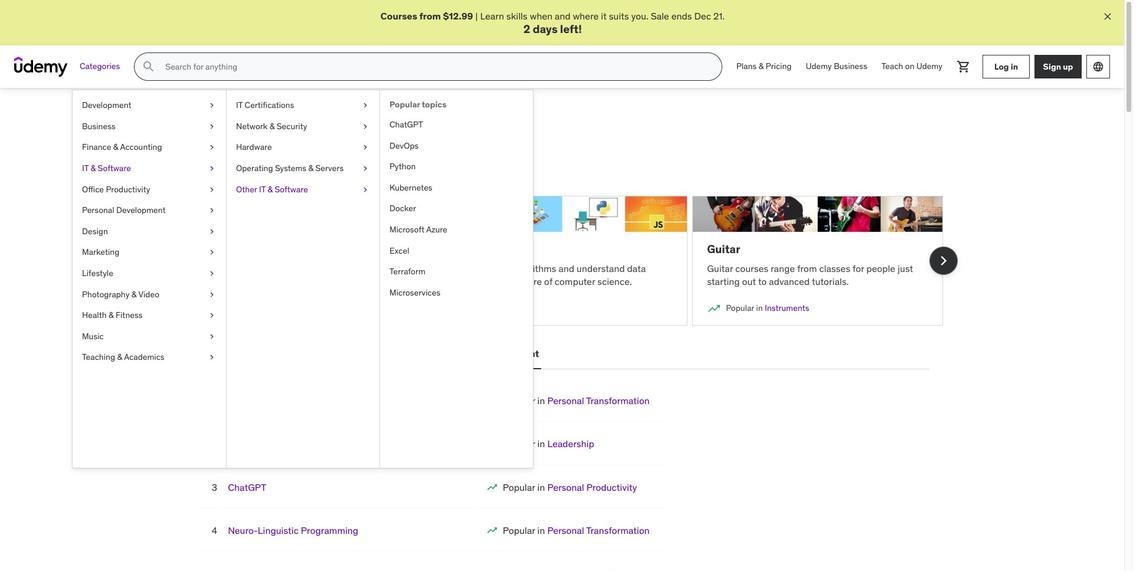 Task type: vqa. For each thing, say whether or not it's contained in the screenshot.
Development link
yes



Task type: describe. For each thing, give the bounding box(es) containing it.
Search for anything text field
[[163, 57, 708, 77]]

health
[[82, 310, 107, 321]]

4
[[212, 525, 217, 537]]

advanced
[[769, 276, 810, 288]]

out
[[742, 276, 756, 288]]

learn for learn to build algorithms and understand data structures at the core of computer science.
[[452, 263, 476, 274]]

machine learning
[[196, 242, 290, 256]]

1 horizontal spatial chatgpt link
[[380, 115, 533, 136]]

courses
[[381, 10, 417, 22]]

finance & accounting
[[82, 142, 162, 153]]

learn inside courses from $12.99 | learn skills when and where it suits you. sale ends dec 21. 2 days left!
[[480, 10, 504, 22]]

you.
[[632, 10, 649, 22]]

log in
[[995, 61, 1019, 72]]

it for it & software
[[82, 163, 89, 174]]

leadership link
[[548, 438, 595, 450]]

personal for fifth cell from the bottom
[[548, 395, 584, 407]]

learn to build algorithms and understand data structures at the core of computer science.
[[452, 263, 646, 288]]

personal development link
[[73, 200, 226, 221]]

plans
[[737, 61, 757, 72]]

xsmall image for it & software
[[207, 163, 217, 175]]

xsmall image for development
[[207, 100, 217, 111]]

photography & video link
[[73, 284, 226, 305]]

xsmall image for lifestyle
[[207, 268, 217, 280]]

xsmall image for teaching & academics
[[207, 352, 217, 364]]

use
[[196, 263, 212, 274]]

personal development button
[[435, 340, 542, 368]]

1 cell from the top
[[503, 395, 650, 407]]

carousel element
[[181, 182, 958, 340]]

to left teach
[[304, 263, 313, 274]]

xsmall image for office productivity
[[207, 184, 217, 196]]

teach on udemy link
[[875, 53, 950, 81]]

2 vertical spatial it
[[259, 184, 266, 195]]

xsmall image for music
[[207, 331, 217, 343]]

skills inside courses from $12.99 | learn skills when and where it suits you. sale ends dec 21. 2 days left!
[[507, 10, 528, 22]]

microservices
[[390, 287, 441, 298]]

& for video
[[132, 289, 137, 300]]

teach
[[315, 263, 339, 274]]

learn for learn something completely new or improve your existing skills
[[181, 150, 205, 162]]

& for academics
[[117, 352, 122, 363]]

on
[[906, 61, 915, 72]]

xsmall image for operating systems & servers
[[361, 163, 370, 175]]

2 transformation from the top
[[586, 525, 650, 537]]

in down data. on the left of page
[[245, 303, 251, 314]]

python link
[[380, 157, 533, 178]]

marketing
[[82, 247, 119, 258]]

microsoft azure link
[[380, 220, 533, 241]]

1 vertical spatial software
[[275, 184, 308, 195]]

21.
[[714, 10, 725, 22]]

1 vertical spatial and
[[241, 116, 268, 135]]

operating systems & servers link
[[227, 158, 380, 179]]

and inside learn to build algorithms and understand data structures at the core of computer science.
[[559, 263, 575, 274]]

3 cell from the top
[[503, 482, 637, 493]]

finance
[[82, 142, 111, 153]]

xsmall image for finance & accounting
[[207, 142, 217, 153]]

xsmall image for other it & software
[[361, 184, 370, 196]]

& for software
[[91, 163, 96, 174]]

0 horizontal spatial chatgpt link
[[228, 482, 266, 493]]

teaching & academics link
[[73, 347, 226, 368]]

xsmall image for design
[[207, 226, 217, 238]]

from inside guitar courses range from classes for people just starting out to advanced tutorials.
[[798, 263, 817, 274]]

$12.99
[[443, 10, 473, 22]]

health & fitness
[[82, 310, 143, 321]]

1 horizontal spatial productivity
[[587, 482, 637, 493]]

music
[[82, 331, 104, 342]]

left!
[[560, 22, 582, 36]]

it
[[601, 10, 607, 22]]

microsoft azure
[[390, 224, 448, 235]]

office
[[82, 184, 104, 195]]

it & software
[[82, 163, 131, 174]]

chatgpt inside other it & software "element"
[[390, 119, 423, 130]]

udemy business link
[[799, 53, 875, 81]]

dec
[[695, 10, 711, 22]]

neuro-linguistic programming
[[228, 525, 358, 537]]

data.
[[241, 276, 262, 288]]

academics
[[124, 352, 165, 363]]

learn to build algorithms and understand data structures at the core of computer science. link
[[437, 196, 688, 326]]

sale
[[651, 10, 669, 22]]

|
[[476, 10, 478, 22]]

improve
[[333, 150, 367, 162]]

popular in instruments
[[726, 303, 810, 314]]

udemy image
[[14, 57, 68, 77]]

shopping cart with 0 items image
[[957, 60, 971, 74]]

instruments
[[765, 303, 810, 314]]

1 udemy from the left
[[806, 61, 832, 72]]

security
[[277, 121, 307, 132]]

and inside courses from $12.99 | learn skills when and where it suits you. sale ends dec 21. 2 days left!
[[555, 10, 571, 22]]

it certifications link
[[227, 95, 380, 116]]

xsmall image for business
[[207, 121, 217, 132]]

in down popular in personal productivity
[[538, 525, 545, 537]]

popular in image for machine learning
[[196, 302, 210, 316]]

xsmall image for it certifications
[[361, 100, 370, 111]]

photography
[[82, 289, 130, 300]]

network
[[236, 121, 268, 132]]

1 vertical spatial business
[[82, 121, 116, 132]]

log in link
[[983, 55, 1030, 79]]

docker link
[[380, 199, 533, 220]]

devops
[[390, 140, 419, 151]]

other
[[236, 184, 257, 195]]

personal productivity link
[[548, 482, 637, 493]]

microsoft
[[390, 224, 425, 235]]

network & security
[[236, 121, 307, 132]]

xsmall image for personal development
[[207, 205, 217, 217]]

terraform
[[390, 266, 426, 277]]

microservices link
[[380, 283, 533, 304]]

popular inside other it & software "element"
[[390, 99, 420, 110]]

personal transformation link for fifth cell from the bottom
[[548, 395, 650, 407]]

it for it certifications
[[236, 100, 243, 111]]

0 vertical spatial development
[[82, 100, 131, 111]]

popular in leadership
[[503, 438, 595, 450]]

5 cell from the top
[[503, 568, 650, 572]]

2
[[524, 22, 530, 36]]

network & security link
[[227, 116, 380, 137]]

days
[[533, 22, 558, 36]]

servers
[[316, 163, 344, 174]]

development for the personal development button on the bottom
[[479, 348, 539, 360]]

in left leadership link
[[538, 438, 545, 450]]

in left instruments "link"
[[757, 303, 763, 314]]

range
[[771, 263, 795, 274]]

to right how
[[408, 263, 417, 274]]

probability
[[257, 263, 302, 274]]

structures
[[452, 276, 495, 288]]

design
[[82, 226, 108, 237]]

algorithms
[[512, 263, 557, 274]]

submit search image
[[142, 60, 156, 74]]



Task type: locate. For each thing, give the bounding box(es) containing it.
excel link
[[380, 241, 533, 262]]

learn up structures
[[452, 263, 476, 274]]

0 vertical spatial chatgpt
[[390, 119, 423, 130]]

personal transformation link
[[548, 395, 650, 407], [548, 525, 650, 537]]

learn left "something"
[[181, 150, 205, 162]]

log
[[995, 61, 1009, 72]]

chatgpt link
[[380, 115, 533, 136], [228, 482, 266, 493]]

popular in personal productivity
[[503, 482, 637, 493]]

xsmall image inside health & fitness link
[[207, 310, 217, 322]]

popular in image down the 'starting'
[[707, 302, 722, 316]]

development inside button
[[479, 348, 539, 360]]

guitar for guitar courses range from classes for people just starting out to advanced tutorials.
[[707, 263, 733, 274]]

xsmall image for hardware
[[361, 142, 370, 153]]

popular in image
[[196, 302, 210, 316], [707, 302, 722, 316]]

linguistic
[[258, 525, 299, 537]]

design link
[[73, 221, 226, 242]]

xsmall image up machine
[[207, 226, 217, 238]]

from inside use statistical probability to teach computers how to learn from data.
[[219, 276, 239, 288]]

something
[[207, 150, 252, 162]]

close image
[[1102, 11, 1114, 22]]

1 vertical spatial productivity
[[587, 482, 637, 493]]

1 vertical spatial personal transformation link
[[548, 525, 650, 537]]

1 popular in image from the left
[[196, 302, 210, 316]]

courses from $12.99 | learn skills when and where it suits you. sale ends dec 21. 2 days left!
[[381, 10, 725, 36]]

& inside 'link'
[[759, 61, 764, 72]]

xsmall image inside personal development link
[[207, 205, 217, 217]]

to inside learn to build algorithms and understand data structures at the core of computer science.
[[478, 263, 486, 274]]

next image
[[934, 251, 953, 270]]

topics inside other it & software "element"
[[422, 99, 447, 110]]

trending
[[270, 116, 332, 135]]

xsmall image up your on the left top of page
[[361, 100, 370, 111]]

1 horizontal spatial personal development
[[438, 348, 539, 360]]

fitness
[[116, 310, 143, 321]]

0 vertical spatial popular in personal transformation
[[503, 395, 650, 407]]

1 horizontal spatial it
[[236, 100, 243, 111]]

productivity
[[106, 184, 150, 195], [587, 482, 637, 493]]

& for fitness
[[109, 310, 114, 321]]

build
[[489, 263, 509, 274]]

0 horizontal spatial topics
[[335, 116, 378, 135]]

xsmall image inside teaching & academics link
[[207, 352, 217, 364]]

teach
[[882, 61, 904, 72]]

xsmall image inside operating systems & servers link
[[361, 163, 370, 175]]

and
[[555, 10, 571, 22], [241, 116, 268, 135], [559, 263, 575, 274]]

xsmall image for marketing
[[207, 247, 217, 259]]

your
[[369, 150, 388, 162]]

and up hardware
[[241, 116, 268, 135]]

suits
[[609, 10, 629, 22]]

personal development for personal development link
[[82, 205, 166, 216]]

plans & pricing
[[737, 61, 792, 72]]

to right out
[[758, 276, 767, 288]]

1 vertical spatial skills
[[425, 150, 446, 162]]

0 vertical spatial productivity
[[106, 184, 150, 195]]

operating
[[236, 163, 273, 174]]

1 vertical spatial from
[[798, 263, 817, 274]]

cell
[[503, 395, 650, 407], [503, 438, 595, 450], [503, 482, 637, 493], [503, 525, 650, 537], [503, 568, 650, 572]]

personal transformation link up leadership
[[548, 395, 650, 407]]

2 personal transformation link from the top
[[548, 525, 650, 537]]

chatgpt up devops in the left of the page
[[390, 119, 423, 130]]

software down systems
[[275, 184, 308, 195]]

2 horizontal spatial from
[[798, 263, 817, 274]]

personal development for the personal development button on the bottom
[[438, 348, 539, 360]]

development
[[82, 100, 131, 111], [116, 205, 166, 216], [479, 348, 539, 360]]

software up office productivity
[[98, 163, 131, 174]]

popular in personal transformation for fifth cell from the bottom
[[503, 395, 650, 407]]

2 vertical spatial learn
[[452, 263, 476, 274]]

xsmall image inside lifestyle link
[[207, 268, 217, 280]]

from up advanced
[[798, 263, 817, 274]]

personal development inside button
[[438, 348, 539, 360]]

from left "$12.99"
[[420, 10, 441, 22]]

1 vertical spatial it
[[82, 163, 89, 174]]

1 vertical spatial popular in image
[[487, 525, 498, 537]]

guitar inside guitar courses range from classes for people just starting out to advanced tutorials.
[[707, 263, 733, 274]]

& for accounting
[[113, 142, 118, 153]]

personal for third cell
[[548, 482, 584, 493]]

finance & accounting link
[[73, 137, 226, 158]]

learn
[[196, 276, 217, 288]]

computer
[[555, 276, 595, 288]]

2 cell from the top
[[503, 438, 595, 450]]

just
[[898, 263, 914, 274]]

xsmall image inside it & software link
[[207, 163, 217, 175]]

azure
[[426, 224, 448, 235]]

learn something completely new or improve your existing skills
[[181, 150, 446, 162]]

classes
[[820, 263, 851, 274]]

health & fitness link
[[73, 305, 226, 326]]

chatgpt link right 3
[[228, 482, 266, 493]]

development for personal development link
[[116, 205, 166, 216]]

core
[[524, 276, 542, 288]]

personal transformation link for fourth cell from the top of the page
[[548, 525, 650, 537]]

and up left!
[[555, 10, 571, 22]]

xsmall image for health & fitness
[[207, 310, 217, 322]]

popular in personal transformation up leadership
[[503, 395, 650, 407]]

xsmall image inside business link
[[207, 121, 217, 132]]

xsmall image inside development link
[[207, 100, 217, 111]]

completely
[[254, 150, 301, 162]]

1 transformation from the top
[[586, 395, 650, 407]]

people
[[867, 263, 896, 274]]

sign up
[[1044, 61, 1074, 72]]

xsmall image inside other it & software link
[[361, 184, 370, 196]]

hardware
[[236, 142, 272, 153]]

popular in image
[[487, 482, 498, 493], [487, 525, 498, 537]]

1 horizontal spatial popular in image
[[707, 302, 722, 316]]

skills
[[507, 10, 528, 22], [425, 150, 446, 162]]

popular in image for popular in personal transformation
[[487, 525, 498, 537]]

0 horizontal spatial learn
[[181, 150, 205, 162]]

& right plans
[[759, 61, 764, 72]]

xsmall image down learn
[[207, 310, 217, 322]]

science.
[[598, 276, 632, 288]]

0 horizontal spatial popular in image
[[196, 302, 210, 316]]

skills up 2
[[507, 10, 528, 22]]

popular and trending topics
[[181, 116, 378, 135]]

business link
[[73, 116, 226, 137]]

0 vertical spatial from
[[420, 10, 441, 22]]

0 vertical spatial learn
[[480, 10, 504, 22]]

2 udemy from the left
[[917, 61, 943, 72]]

it up network
[[236, 100, 243, 111]]

accounting
[[120, 142, 162, 153]]

1 vertical spatial chatgpt link
[[228, 482, 266, 493]]

1 popular in image from the top
[[487, 482, 498, 493]]

it certifications
[[236, 100, 294, 111]]

in down the popular in leadership
[[538, 482, 545, 493]]

xsmall image inside 'music' link
[[207, 331, 217, 343]]

0 vertical spatial topics
[[422, 99, 447, 110]]

categories
[[80, 61, 120, 72]]

1 vertical spatial personal development
[[438, 348, 539, 360]]

personal for fourth cell from the top of the page
[[548, 525, 584, 537]]

2 guitar from the top
[[707, 263, 733, 274]]

1 vertical spatial learn
[[181, 150, 205, 162]]

2 vertical spatial from
[[219, 276, 239, 288]]

neuro-
[[228, 525, 258, 537]]

& up 'office'
[[91, 163, 96, 174]]

popular in image for popular in personal productivity
[[487, 482, 498, 493]]

& for pricing
[[759, 61, 764, 72]]

data
[[627, 263, 646, 274]]

1 horizontal spatial skills
[[507, 10, 528, 22]]

topics down search for anything text box
[[422, 99, 447, 110]]

0 vertical spatial chatgpt link
[[380, 115, 533, 136]]

1 horizontal spatial business
[[834, 61, 868, 72]]

sign
[[1044, 61, 1062, 72]]

1 vertical spatial guitar
[[707, 263, 733, 274]]

1 personal transformation link from the top
[[548, 395, 650, 407]]

neuro-linguistic programming link
[[228, 525, 358, 537]]

1 vertical spatial chatgpt
[[228, 482, 266, 493]]

business up finance
[[82, 121, 116, 132]]

& right other
[[268, 184, 273, 195]]

xsmall image for photography & video
[[207, 289, 217, 301]]

1 horizontal spatial software
[[275, 184, 308, 195]]

xsmall image inside office productivity link
[[207, 184, 217, 196]]

operating systems & servers
[[236, 163, 344, 174]]

xsmall image inside finance & accounting link
[[207, 142, 217, 153]]

0 horizontal spatial it
[[82, 163, 89, 174]]

2 horizontal spatial learn
[[480, 10, 504, 22]]

other it & software element
[[380, 90, 533, 468]]

0 horizontal spatial chatgpt
[[228, 482, 266, 493]]

bestselling button
[[195, 340, 251, 368]]

and up computer
[[559, 263, 575, 274]]

it up 'office'
[[82, 163, 89, 174]]

udemy right on
[[917, 61, 943, 72]]

& left video
[[132, 289, 137, 300]]

2 popular in image from the top
[[487, 525, 498, 537]]

0 horizontal spatial business
[[82, 121, 116, 132]]

from
[[420, 10, 441, 22], [798, 263, 817, 274], [219, 276, 239, 288]]

or
[[323, 150, 331, 162]]

tutorials.
[[812, 276, 849, 288]]

0 horizontal spatial skills
[[425, 150, 446, 162]]

other it & software
[[236, 184, 308, 195]]

in inside "log in" link
[[1011, 61, 1019, 72]]

0 vertical spatial transformation
[[586, 395, 650, 407]]

0 vertical spatial guitar
[[707, 242, 741, 256]]

1 vertical spatial development
[[116, 205, 166, 216]]

excel
[[390, 245, 410, 256]]

instruments link
[[765, 303, 810, 314]]

sign up link
[[1035, 55, 1082, 79]]

& down new
[[308, 163, 314, 174]]

starting
[[707, 276, 740, 288]]

xsmall image
[[207, 100, 217, 111], [361, 100, 370, 111], [207, 226, 217, 238], [207, 247, 217, 259], [207, 268, 217, 280], [207, 310, 217, 322]]

1 horizontal spatial udemy
[[917, 61, 943, 72]]

udemy right pricing
[[806, 61, 832, 72]]

3
[[212, 482, 217, 493]]

2 popular in image from the left
[[707, 302, 722, 316]]

how
[[388, 263, 406, 274]]

learn inside learn to build algorithms and understand data structures at the core of computer science.
[[452, 263, 476, 274]]

from down statistical
[[219, 276, 239, 288]]

0 vertical spatial popular in image
[[487, 482, 498, 493]]

0 vertical spatial it
[[236, 100, 243, 111]]

1 horizontal spatial from
[[420, 10, 441, 22]]

it right other
[[259, 184, 266, 195]]

0 vertical spatial software
[[98, 163, 131, 174]]

1 horizontal spatial learn
[[452, 263, 476, 274]]

choose a language image
[[1093, 61, 1105, 73]]

popular in image down learn
[[196, 302, 210, 316]]

guitar for guitar
[[707, 242, 741, 256]]

terraform link
[[380, 262, 533, 283]]

skills right existing on the top
[[425, 150, 446, 162]]

teaching
[[82, 352, 115, 363]]

0 horizontal spatial personal development
[[82, 205, 166, 216]]

xsmall image inside design link
[[207, 226, 217, 238]]

for
[[853, 263, 865, 274]]

1 vertical spatial transformation
[[586, 525, 650, 537]]

pricing
[[766, 61, 792, 72]]

xsmall image down machine
[[207, 268, 217, 280]]

guitar
[[707, 242, 741, 256], [707, 263, 733, 274]]

0 vertical spatial personal development
[[82, 205, 166, 216]]

when
[[530, 10, 553, 22]]

& right finance
[[113, 142, 118, 153]]

plans & pricing link
[[730, 53, 799, 81]]

topics up improve
[[335, 116, 378, 135]]

to up structures
[[478, 263, 486, 274]]

from inside courses from $12.99 | learn skills when and where it suits you. sale ends dec 21. 2 days left!
[[420, 10, 441, 22]]

xsmall image for network & security
[[361, 121, 370, 132]]

kubernetes
[[390, 182, 433, 193]]

1 vertical spatial topics
[[335, 116, 378, 135]]

certifications
[[245, 100, 294, 111]]

& left security
[[270, 121, 275, 132]]

popular in image for guitar
[[707, 302, 722, 316]]

1 horizontal spatial chatgpt
[[390, 119, 423, 130]]

0 vertical spatial and
[[555, 10, 571, 22]]

popular in personal transformation for fourth cell from the top of the page
[[503, 525, 650, 537]]

it & software link
[[73, 158, 226, 179]]

& right health
[[109, 310, 114, 321]]

0 vertical spatial business
[[834, 61, 868, 72]]

chatgpt right 3
[[228, 482, 266, 493]]

1 guitar from the top
[[707, 242, 741, 256]]

0 horizontal spatial software
[[98, 163, 131, 174]]

chatgpt link up python link
[[380, 115, 533, 136]]

0 vertical spatial personal transformation link
[[548, 395, 650, 407]]

xsmall image inside it certifications link
[[361, 100, 370, 111]]

courses
[[736, 263, 769, 274]]

up
[[1063, 61, 1074, 72]]

xsmall image up use
[[207, 247, 217, 259]]

1 horizontal spatial topics
[[422, 99, 447, 110]]

xsmall image inside "hardware" link
[[361, 142, 370, 153]]

2 vertical spatial and
[[559, 263, 575, 274]]

0 vertical spatial skills
[[507, 10, 528, 22]]

of
[[544, 276, 553, 288]]

2 vertical spatial development
[[479, 348, 539, 360]]

in up the popular in leadership
[[538, 395, 545, 407]]

personal inside button
[[438, 348, 477, 360]]

0 horizontal spatial productivity
[[106, 184, 150, 195]]

xsmall image inside marketing link
[[207, 247, 217, 259]]

xsmall image inside network & security link
[[361, 121, 370, 132]]

xsmall image
[[207, 121, 217, 132], [361, 121, 370, 132], [207, 142, 217, 153], [361, 142, 370, 153], [207, 163, 217, 175], [361, 163, 370, 175], [207, 184, 217, 196], [361, 184, 370, 196], [207, 205, 217, 217], [207, 289, 217, 301], [207, 331, 217, 343], [207, 352, 217, 364]]

2 popular in personal transformation from the top
[[503, 525, 650, 537]]

1 vertical spatial popular in personal transformation
[[503, 525, 650, 537]]

personal transformation link down personal productivity link at bottom
[[548, 525, 650, 537]]

hardware link
[[227, 137, 380, 158]]

& right the 'teaching' at bottom
[[117, 352, 122, 363]]

0 horizontal spatial from
[[219, 276, 239, 288]]

software
[[98, 163, 131, 174], [275, 184, 308, 195]]

popular in personal transformation down popular in personal productivity
[[503, 525, 650, 537]]

business left teach
[[834, 61, 868, 72]]

1 popular in personal transformation from the top
[[503, 395, 650, 407]]

devops link
[[380, 136, 533, 157]]

learn right "|"
[[480, 10, 504, 22]]

xsmall image left it certifications
[[207, 100, 217, 111]]

in right log on the right top of page
[[1011, 61, 1019, 72]]

xsmall image inside the photography & video link
[[207, 289, 217, 301]]

0 horizontal spatial udemy
[[806, 61, 832, 72]]

systems
[[275, 163, 307, 174]]

4 cell from the top
[[503, 525, 650, 537]]

to inside guitar courses range from classes for people just starting out to advanced tutorials.
[[758, 276, 767, 288]]

learning
[[244, 242, 290, 256]]

bestselling
[[197, 348, 248, 360]]

& for security
[[270, 121, 275, 132]]

2 horizontal spatial it
[[259, 184, 266, 195]]



